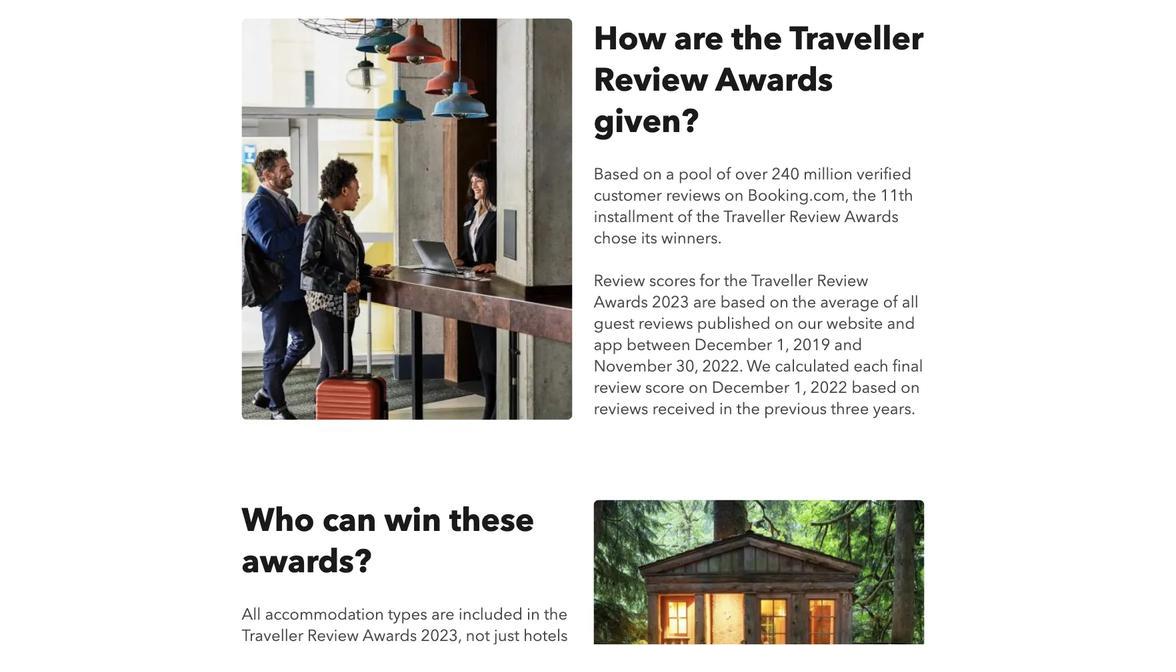 Task type: describe. For each thing, give the bounding box(es) containing it.
all
[[902, 291, 919, 313]]

customer
[[594, 185, 662, 207]]

the inside all accommodation types are included in the traveller review awards 2023, not just hotel
[[544, 604, 568, 626]]

1 vertical spatial december
[[712, 377, 790, 399]]

2022
[[811, 377, 848, 399]]

can
[[323, 499, 377, 542]]

website
[[827, 313, 884, 335]]

are inside how are the traveller review awards given?
[[675, 17, 724, 61]]

traveller inside review scores for the traveller review awards 2023 are based on the average of all guest reviews published on our website and app between december 1, 2019 and november 30, 2022. we calculated each final review score on december 1, 2022 based on reviews received in the previous three years.
[[752, 270, 813, 292]]

review inside how are the traveller review awards given?
[[594, 58, 709, 102]]

awards inside based on a pool of over 240 million verified customer reviews on booking.com, the 11th installment of the traveller review awards chose its winners.
[[845, 206, 899, 228]]

awards inside how are the traveller review awards given?
[[716, 58, 833, 102]]

verified
[[857, 163, 912, 185]]

reviews inside based on a pool of over 240 million verified customer reviews on booking.com, the 11th installment of the traveller review awards chose its winners.
[[666, 185, 721, 207]]

over
[[736, 163, 768, 185]]

guests arriving at award-winning hotel image
[[242, 18, 573, 420]]

0 horizontal spatial 1,
[[777, 334, 790, 356]]

not
[[466, 625, 490, 645]]

calculated
[[775, 355, 850, 377]]

final
[[893, 355, 924, 377]]

1 vertical spatial based
[[852, 377, 897, 399]]

30,
[[676, 355, 699, 377]]

how are the traveller review awards given?
[[594, 17, 924, 143]]

average
[[821, 291, 880, 313]]

each
[[854, 355, 889, 377]]

review inside based on a pool of over 240 million verified customer reviews on booking.com, the 11th installment of the traveller review awards chose its winners.
[[790, 206, 841, 228]]

240
[[772, 163, 800, 185]]

0 vertical spatial december
[[695, 334, 773, 356]]

received
[[653, 398, 716, 420]]

score
[[646, 377, 685, 399]]

alternative property types image
[[594, 500, 925, 645]]

accommodation
[[265, 604, 384, 626]]

awards?
[[242, 540, 372, 584]]

our
[[798, 313, 823, 335]]

app
[[594, 334, 623, 356]]

based on a pool of over 240 million verified customer reviews on booking.com, the 11th installment of the traveller review awards chose its winners.
[[594, 163, 914, 249]]

the inside how are the traveller review awards given?
[[732, 17, 783, 61]]

traveller inside how are the traveller review awards given?
[[790, 17, 924, 61]]

we
[[747, 355, 771, 377]]

0 horizontal spatial based
[[721, 291, 766, 313]]

how
[[594, 17, 667, 61]]

booking.com,
[[748, 185, 849, 207]]

based
[[594, 163, 639, 185]]

1 vertical spatial 1,
[[794, 377, 807, 399]]

0 horizontal spatial and
[[835, 334, 863, 356]]



Task type: vqa. For each thing, say whether or not it's contained in the screenshot.
2023
yes



Task type: locate. For each thing, give the bounding box(es) containing it.
are
[[675, 17, 724, 61], [694, 291, 717, 313], [432, 604, 455, 626]]

awards inside all accommodation types are included in the traveller review awards 2023, not just hotel
[[363, 625, 417, 645]]

0 vertical spatial of
[[717, 163, 732, 185]]

1,
[[777, 334, 790, 356], [794, 377, 807, 399]]

between
[[627, 334, 691, 356]]

scores
[[650, 270, 696, 292]]

2022.
[[703, 355, 743, 377]]

and
[[888, 313, 916, 335], [835, 334, 863, 356]]

review
[[594, 58, 709, 102], [790, 206, 841, 228], [594, 270, 646, 292], [817, 270, 869, 292], [308, 625, 359, 645]]

chose
[[594, 227, 637, 249]]

included
[[459, 604, 523, 626]]

review
[[594, 377, 642, 399]]

2023
[[652, 291, 690, 313]]

0 vertical spatial are
[[675, 17, 724, 61]]

reviews down scores
[[639, 313, 693, 335]]

installment
[[594, 206, 674, 228]]

reviews up winners.
[[666, 185, 721, 207]]

0 horizontal spatial of
[[678, 206, 693, 228]]

2 vertical spatial are
[[432, 604, 455, 626]]

traveller inside based on a pool of over 240 million verified customer reviews on booking.com, the 11th installment of the traveller review awards chose its winners.
[[724, 206, 786, 228]]

of left over at the top right
[[717, 163, 732, 185]]

and right 2019
[[835, 334, 863, 356]]

given?
[[594, 100, 699, 143]]

december
[[695, 334, 773, 356], [712, 377, 790, 399]]

all accommodation types are included in the traveller review awards 2023, not just hotel
[[242, 604, 568, 645]]

the
[[732, 17, 783, 61], [853, 185, 877, 207], [697, 206, 720, 228], [724, 270, 748, 292], [793, 291, 817, 313], [737, 398, 761, 420], [544, 604, 568, 626]]

awards inside review scores for the traveller review awards 2023 are based on the average of all guest reviews published on our website and app between december 1, 2019 and november 30, 2022. we calculated each final review score on december 1, 2022 based on reviews received in the previous three years.
[[594, 291, 648, 313]]

reviews down november
[[594, 398, 649, 420]]

published
[[697, 313, 771, 335]]

0 vertical spatial in
[[720, 398, 733, 420]]

in right 'just'
[[527, 604, 540, 626]]

1 vertical spatial reviews
[[639, 313, 693, 335]]

1, left 2022
[[794, 377, 807, 399]]

based
[[721, 291, 766, 313], [852, 377, 897, 399]]

are inside review scores for the traveller review awards 2023 are based on the average of all guest reviews published on our website and app between december 1, 2019 and november 30, 2022. we calculated each final review score on december 1, 2022 based on reviews received in the previous three years.
[[694, 291, 717, 313]]

based right for
[[721, 291, 766, 313]]

of
[[717, 163, 732, 185], [678, 206, 693, 228], [884, 291, 898, 313]]

for
[[700, 270, 720, 292]]

three
[[831, 398, 870, 420]]

previous
[[765, 398, 827, 420]]

11th
[[881, 185, 914, 207]]

1 horizontal spatial based
[[852, 377, 897, 399]]

1 vertical spatial of
[[678, 206, 693, 228]]

of left all
[[884, 291, 898, 313]]

awards
[[716, 58, 833, 102], [845, 206, 899, 228], [594, 291, 648, 313], [363, 625, 417, 645]]

on
[[643, 163, 662, 185], [725, 185, 744, 207], [770, 291, 789, 313], [775, 313, 794, 335], [689, 377, 708, 399], [901, 377, 920, 399]]

1 horizontal spatial and
[[888, 313, 916, 335]]

2 vertical spatial of
[[884, 291, 898, 313]]

0 vertical spatial reviews
[[666, 185, 721, 207]]

its
[[641, 227, 658, 249]]

1 vertical spatial in
[[527, 604, 540, 626]]

in right received
[[720, 398, 733, 420]]

winners.
[[662, 227, 722, 249]]

1, left 2019
[[777, 334, 790, 356]]

in inside review scores for the traveller review awards 2023 are based on the average of all guest reviews published on our website and app between december 1, 2019 and november 30, 2022. we calculated each final review score on december 1, 2022 based on reviews received in the previous three years.
[[720, 398, 733, 420]]

in
[[720, 398, 733, 420], [527, 604, 540, 626]]

million
[[804, 163, 853, 185]]

traveller
[[790, 17, 924, 61], [724, 206, 786, 228], [752, 270, 813, 292], [242, 625, 304, 645]]

in inside all accommodation types are included in the traveller review awards 2023, not just hotel
[[527, 604, 540, 626]]

types
[[388, 604, 428, 626]]

based right 2022
[[852, 377, 897, 399]]

years.
[[874, 398, 916, 420]]

0 vertical spatial 1,
[[777, 334, 790, 356]]

pool
[[679, 163, 713, 185]]

who can win these awards?
[[242, 499, 535, 584]]

these
[[450, 499, 535, 542]]

a
[[666, 163, 675, 185]]

1 horizontal spatial of
[[717, 163, 732, 185]]

and up final
[[888, 313, 916, 335]]

guest
[[594, 313, 635, 335]]

just
[[494, 625, 520, 645]]

1 horizontal spatial 1,
[[794, 377, 807, 399]]

of inside review scores for the traveller review awards 2023 are based on the average of all guest reviews published on our website and app between december 1, 2019 and november 30, 2022. we calculated each final review score on december 1, 2022 based on reviews received in the previous three years.
[[884, 291, 898, 313]]

november
[[594, 355, 672, 377]]

win
[[385, 499, 442, 542]]

2023,
[[421, 625, 462, 645]]

reviews
[[666, 185, 721, 207], [639, 313, 693, 335], [594, 398, 649, 420]]

review inside all accommodation types are included in the traveller review awards 2023, not just hotel
[[308, 625, 359, 645]]

who
[[242, 499, 315, 542]]

2 vertical spatial reviews
[[594, 398, 649, 420]]

1 horizontal spatial in
[[720, 398, 733, 420]]

1 vertical spatial are
[[694, 291, 717, 313]]

0 vertical spatial based
[[721, 291, 766, 313]]

2 horizontal spatial of
[[884, 291, 898, 313]]

of right its
[[678, 206, 693, 228]]

0 horizontal spatial in
[[527, 604, 540, 626]]

review scores for the traveller review awards 2023 are based on the average of all guest reviews published on our website and app between december 1, 2019 and november 30, 2022. we calculated each final review score on december 1, 2022 based on reviews received in the previous three years.
[[594, 270, 924, 420]]

all
[[242, 604, 261, 626]]

traveller inside all accommodation types are included in the traveller review awards 2023, not just hotel
[[242, 625, 304, 645]]

2019
[[794, 334, 831, 356]]

are inside all accommodation types are included in the traveller review awards 2023, not just hotel
[[432, 604, 455, 626]]



